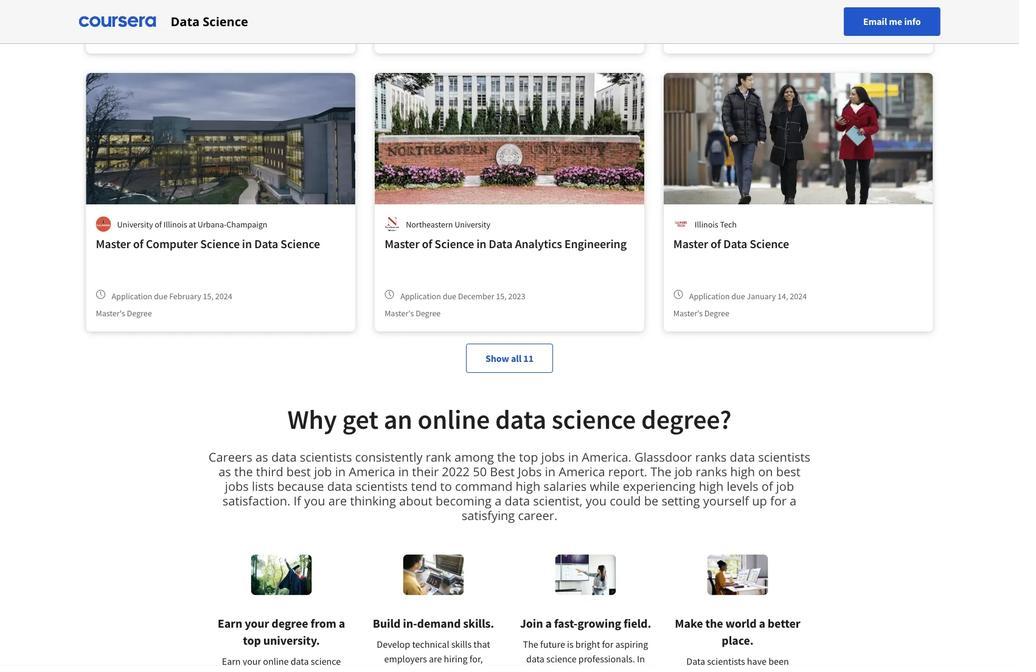 Task type: describe. For each thing, give the bounding box(es) containing it.
among
[[455, 448, 494, 465]]

aspiring
[[615, 638, 648, 650]]

is
[[567, 638, 574, 650]]

0 vertical spatial jobs
[[541, 448, 565, 465]]

careers
[[209, 448, 252, 465]]

yourself
[[703, 492, 749, 509]]

degree for master of computer science in data science
[[127, 308, 152, 319]]

1 horizontal spatial high
[[699, 478, 724, 494]]

email me info
[[863, 16, 921, 28]]

university of illinois at urbana-champaign logo image
[[96, 217, 111, 232]]

if
[[294, 492, 301, 509]]

application for master of computer science in data science
[[112, 291, 152, 302]]

hiring
[[444, 653, 468, 665]]

data up jobs
[[495, 402, 546, 436]]

2024 for computer
[[215, 291, 232, 302]]

join a fast-growing field.
[[520, 616, 651, 631]]

of for illinois
[[155, 219, 162, 230]]

america.
[[582, 448, 632, 465]]

online
[[418, 402, 490, 436]]

make the world a better place.
[[675, 616, 801, 648]]

tech
[[720, 219, 737, 230]]

application due january 14, 2024
[[689, 291, 807, 302]]

application due february 15, 2024
[[112, 291, 232, 302]]

illinois tech
[[695, 219, 737, 230]]

experiencing
[[623, 478, 696, 494]]

due for master of computer science in data science
[[154, 291, 168, 302]]

2023 for application due december 18, 2023
[[220, 12, 237, 23]]

of for data
[[711, 236, 721, 252]]

2023 for application due december 15, 2023
[[508, 291, 525, 302]]

due for master of data science
[[732, 291, 745, 302]]

of for computer
[[133, 236, 143, 252]]

world
[[726, 616, 757, 631]]

top inside earn your degree from a top university.
[[243, 633, 261, 648]]

1 best from the left
[[287, 463, 311, 480]]

rank
[[426, 448, 451, 465]]

to
[[440, 478, 452, 494]]

why
[[288, 402, 337, 436]]

master's for master of computer science in data science
[[96, 308, 125, 319]]

while
[[590, 478, 620, 494]]

data inside the future is bright for aspiring data science professionals. i
[[526, 653, 545, 665]]

2 horizontal spatial high
[[730, 463, 755, 480]]

2 horizontal spatial scientists
[[758, 448, 811, 465]]

degree for master of science in data analytics engineering
[[416, 308, 441, 319]]

build
[[373, 616, 401, 631]]

1 america from the left
[[349, 463, 395, 480]]

in right jobs
[[545, 463, 556, 480]]

better
[[768, 616, 801, 631]]

24
[[157, 30, 166, 41]]

engineering
[[565, 236, 627, 252]]

at
[[189, 219, 196, 230]]

due for master of science in data analytics engineering
[[443, 291, 456, 302]]

thinking
[[350, 492, 396, 509]]

data down jobs
[[505, 492, 530, 509]]

master's degree for science
[[385, 308, 441, 319]]

master's for master of data science
[[673, 308, 703, 319]]

of for science
[[422, 236, 432, 252]]

1 horizontal spatial the
[[497, 448, 516, 465]]

because
[[277, 478, 324, 494]]

master of science in data analytics engineering
[[385, 236, 627, 252]]

0 horizontal spatial the
[[234, 463, 253, 480]]

degree left ·
[[127, 30, 152, 41]]

december for 15,
[[458, 291, 494, 302]]

14,
[[778, 291, 788, 302]]

earn
[[218, 616, 242, 631]]

info
[[904, 16, 921, 28]]

application for master of data science
[[689, 291, 730, 302]]

months
[[168, 30, 195, 41]]

in up salaries
[[568, 448, 579, 465]]

a inside make the world a better place.
[[759, 616, 765, 631]]

on
[[758, 463, 773, 480]]

1 horizontal spatial as
[[256, 448, 268, 465]]

1 horizontal spatial scientists
[[356, 478, 408, 494]]

master for master of data science
[[673, 236, 708, 252]]

in down northeastern university
[[477, 236, 486, 252]]

gettyimages 1180787950 image
[[251, 555, 312, 595]]

satisfying
[[462, 507, 515, 524]]

ranks down degree? on the right bottom
[[695, 448, 727, 465]]

becoming
[[436, 492, 492, 509]]

up
[[752, 492, 767, 509]]

university of illinois at urbana-champaign
[[117, 219, 267, 230]]

future
[[540, 638, 565, 650]]

for inside the future is bright for aspiring data science professionals. i
[[602, 638, 614, 650]]

bright
[[576, 638, 600, 650]]

master's degree · 24 months
[[96, 30, 195, 41]]

2 illinois from the left
[[695, 219, 718, 230]]

me
[[889, 16, 902, 28]]

0 horizontal spatial high
[[516, 478, 540, 494]]

could
[[610, 492, 641, 509]]

a right up
[[790, 492, 797, 509]]

data down champaign
[[254, 236, 278, 252]]

2 best from the left
[[776, 463, 801, 480]]

the inside make the world a better place.
[[705, 616, 723, 631]]

glassdoor
[[635, 448, 692, 465]]

command
[[455, 478, 513, 494]]

2 you from the left
[[586, 492, 607, 509]]

fast-
[[554, 616, 578, 631]]

in left their
[[398, 463, 409, 480]]

field.
[[624, 616, 651, 631]]

all
[[511, 352, 522, 364]]

degree for master of data science
[[705, 308, 730, 319]]

email me info button
[[844, 7, 940, 36]]

data up because
[[271, 448, 297, 465]]

50
[[473, 463, 487, 480]]

salaries
[[544, 478, 587, 494]]

january
[[747, 291, 776, 302]]

third
[[256, 463, 283, 480]]

master of computer science in data science
[[96, 236, 320, 252]]

are inside develop technical skills that employers are hiring for
[[429, 653, 442, 665]]

from
[[311, 616, 336, 631]]

15, for in
[[496, 291, 507, 302]]

scientist,
[[533, 492, 583, 509]]



Task type: vqa. For each thing, say whether or not it's contained in the screenshot.
leftmost Illinois
yes



Task type: locate. For each thing, give the bounding box(es) containing it.
2024 for data
[[790, 291, 807, 302]]

1 horizontal spatial america
[[559, 463, 605, 480]]

degree
[[127, 30, 152, 41], [127, 308, 152, 319], [416, 308, 441, 319], [705, 308, 730, 319]]

0 vertical spatial for
[[770, 492, 787, 509]]

of
[[155, 219, 162, 230], [133, 236, 143, 252], [422, 236, 432, 252], [711, 236, 721, 252], [762, 478, 773, 494]]

0 horizontal spatial master
[[96, 236, 131, 252]]

1 horizontal spatial 2024
[[790, 291, 807, 302]]

0 vertical spatial are
[[328, 492, 347, 509]]

2024
[[215, 291, 232, 302], [790, 291, 807, 302]]

northeastern university  logo image
[[385, 217, 400, 232]]

as up lists
[[256, 448, 268, 465]]

1 15, from the left
[[203, 291, 214, 302]]

degree down application due december 15, 2023
[[416, 308, 441, 319]]

0 horizontal spatial 15,
[[203, 291, 214, 302]]

university up master of science in data analytics engineering
[[455, 219, 491, 230]]

15, right "february"
[[203, 291, 214, 302]]

1 horizontal spatial best
[[776, 463, 801, 480]]

1 university from the left
[[117, 219, 153, 230]]

coursera image
[[79, 12, 156, 31]]

master down northeastern university  logo
[[385, 236, 420, 252]]

in right because
[[335, 463, 346, 480]]

best
[[490, 463, 515, 480]]

1 master from the left
[[96, 236, 131, 252]]

computer
[[146, 236, 198, 252]]

2 15, from the left
[[496, 291, 507, 302]]

master down illinois tech logo
[[673, 236, 708, 252]]

degree
[[272, 616, 308, 631]]

professionals.
[[579, 653, 635, 665]]

science inside the future is bright for aspiring data science professionals. i
[[546, 653, 577, 665]]

the
[[497, 448, 516, 465], [234, 463, 253, 480], [705, 616, 723, 631]]

master's degree down application due december 15, 2023
[[385, 308, 441, 319]]

of down illinois tech at the top
[[711, 236, 721, 252]]

in
[[242, 236, 252, 252], [477, 236, 486, 252], [568, 448, 579, 465], [335, 463, 346, 480], [398, 463, 409, 480], [545, 463, 556, 480]]

of inside careers as data scientists consistently rank among the top jobs in america. glassdoor ranks data scientists as the third best job in america in their 2022 50 best jobs in america report. the job ranks high on best jobs lists because data scientists tend to command high salaries while experiencing high levels of job satisfaction. if you are thinking about becoming a data scientist, you could be setting yourself up for a satisfying career.
[[762, 478, 773, 494]]

master for master of science in data analytics engineering
[[385, 236, 420, 252]]

2 horizontal spatial job
[[776, 478, 794, 494]]

1 horizontal spatial 15,
[[496, 291, 507, 302]]

1 horizontal spatial master
[[385, 236, 420, 252]]

job right third
[[314, 463, 332, 480]]

15, for science
[[203, 291, 214, 302]]

1 horizontal spatial for
[[770, 492, 787, 509]]

data right because
[[327, 478, 353, 494]]

of down northeastern
[[422, 236, 432, 252]]

growing
[[578, 616, 621, 631]]

1 vertical spatial top
[[243, 633, 261, 648]]

high left levels
[[699, 478, 724, 494]]

an
[[384, 402, 412, 436]]

master's degree down application due january 14, 2024
[[673, 308, 730, 319]]

jobs left lists
[[225, 478, 249, 494]]

ranks up yourself
[[696, 463, 727, 480]]

illinois tech logo image
[[673, 217, 689, 232]]

11
[[523, 352, 534, 364]]

be
[[644, 492, 658, 509]]

science
[[203, 13, 248, 30], [200, 236, 240, 252], [281, 236, 320, 252], [435, 236, 474, 252], [750, 236, 789, 252]]

a inside earn your degree from a top university.
[[339, 616, 345, 631]]

consistently
[[355, 448, 423, 465]]

due
[[154, 12, 168, 23], [154, 291, 168, 302], [443, 291, 456, 302], [732, 291, 745, 302]]

scientists down consistently
[[356, 478, 408, 494]]

scientists up because
[[300, 448, 352, 465]]

as left lists
[[219, 463, 231, 480]]

email
[[863, 16, 887, 28]]

2023
[[220, 12, 237, 23], [508, 291, 525, 302]]

employers
[[384, 653, 427, 665]]

ranks
[[695, 448, 727, 465], [696, 463, 727, 480]]

degree?
[[641, 402, 732, 436]]

illinois left tech
[[695, 219, 718, 230]]

master's degree for computer
[[96, 308, 152, 319]]

champaign
[[227, 219, 267, 230]]

high left on
[[730, 463, 755, 480]]

2 america from the left
[[559, 463, 605, 480]]

jobs
[[518, 463, 542, 480]]

1 vertical spatial science
[[546, 653, 577, 665]]

2 master from the left
[[385, 236, 420, 252]]

2 2024 from the left
[[790, 291, 807, 302]]

degree down application due january 14, 2024
[[705, 308, 730, 319]]

0 horizontal spatial for
[[602, 638, 614, 650]]

their
[[412, 463, 439, 480]]

1 illinois from the left
[[164, 219, 187, 230]]

northeastern
[[406, 219, 453, 230]]

a down best
[[495, 492, 502, 509]]

analytics
[[515, 236, 562, 252]]

are left thinking
[[328, 492, 347, 509]]

setting
[[662, 492, 700, 509]]

2 horizontal spatial master
[[673, 236, 708, 252]]

science down future
[[546, 653, 577, 665]]

1 horizontal spatial university
[[455, 219, 491, 230]]

data right 24
[[171, 13, 200, 30]]

1 horizontal spatial the
[[651, 463, 672, 480]]

you right if
[[304, 492, 325, 509]]

of up computer
[[155, 219, 162, 230]]

in-
[[403, 616, 417, 631]]

0 horizontal spatial best
[[287, 463, 311, 480]]

build in-demand skills.
[[373, 616, 494, 631]]

master for master of computer science in data science
[[96, 236, 131, 252]]

0 horizontal spatial illinois
[[164, 219, 187, 230]]

2023 right 18,
[[220, 12, 237, 23]]

0 horizontal spatial scientists
[[300, 448, 352, 465]]

0 horizontal spatial university
[[117, 219, 153, 230]]

career.
[[518, 507, 557, 524]]

0 horizontal spatial 2024
[[215, 291, 232, 302]]

illinois left the at
[[164, 219, 187, 230]]

0 vertical spatial science
[[552, 402, 636, 436]]

show all 11 button
[[466, 344, 553, 373]]

the left jobs
[[497, 448, 516, 465]]

the inside careers as data scientists consistently rank among the top jobs in america. glassdoor ranks data scientists as the third best job in america in their 2022 50 best jobs in america report. the job ranks high on best jobs lists because data scientists tend to command high salaries while experiencing high levels of job satisfaction. if you are thinking about becoming a data scientist, you could be setting yourself up for a satisfying career.
[[651, 463, 672, 480]]

18,
[[207, 12, 218, 23]]

satisfaction.
[[223, 492, 290, 509]]

the future is bright for aspiring data science professionals. i
[[520, 638, 651, 666]]

are down technical on the left bottom of page
[[429, 653, 442, 665]]

1 horizontal spatial december
[[458, 291, 494, 302]]

data down future
[[526, 653, 545, 665]]

1 2024 from the left
[[215, 291, 232, 302]]

master of data science
[[673, 236, 789, 252]]

a right join on the bottom right
[[545, 616, 552, 631]]

2024 right "february"
[[215, 291, 232, 302]]

job up setting
[[675, 463, 693, 480]]

2 university from the left
[[455, 219, 491, 230]]

are
[[328, 492, 347, 509], [429, 653, 442, 665]]

0 horizontal spatial top
[[243, 633, 261, 648]]

3 master from the left
[[673, 236, 708, 252]]

degree down the application due february 15, 2024
[[127, 308, 152, 319]]

application
[[112, 12, 152, 23], [112, 291, 152, 302], [400, 291, 441, 302], [689, 291, 730, 302]]

best
[[287, 463, 311, 480], [776, 463, 801, 480]]

3 master's degree from the left
[[673, 308, 730, 319]]

high
[[730, 463, 755, 480], [516, 478, 540, 494], [699, 478, 724, 494]]

for inside careers as data scientists consistently rank among the top jobs in america. glassdoor ranks data scientists as the third best job in america in their 2022 50 best jobs in america report. the job ranks high on best jobs lists because data scientists tend to command high salaries while experiencing high levels of job satisfaction. if you are thinking about becoming a data scientist, you could be setting yourself up for a satisfying career.
[[770, 492, 787, 509]]

of left computer
[[133, 236, 143, 252]]

0 vertical spatial the
[[651, 463, 672, 480]]

master's degree down the application due february 15, 2024
[[96, 308, 152, 319]]

lists
[[252, 478, 274, 494]]

america up scientist,
[[559, 463, 605, 480]]

0 horizontal spatial 2023
[[220, 12, 237, 23]]

the up be
[[651, 463, 672, 480]]

1 horizontal spatial are
[[429, 653, 442, 665]]

application for master of science in data analytics engineering
[[400, 291, 441, 302]]

illinois
[[164, 219, 187, 230], [695, 219, 718, 230]]

15, down master of science in data analytics engineering
[[496, 291, 507, 302]]

2023 down master of science in data analytics engineering
[[508, 291, 525, 302]]

0 vertical spatial top
[[519, 448, 538, 465]]

are inside careers as data scientists consistently rank among the top jobs in america. glassdoor ranks data scientists as the third best job in america in their 2022 50 best jobs in america report. the job ranks high on best jobs lists because data scientists tend to command high salaries while experiencing high levels of job satisfaction. if you are thinking about becoming a data scientist, you could be setting yourself up for a satisfying career.
[[328, 492, 347, 509]]

1 master's degree from the left
[[96, 308, 152, 319]]

that
[[474, 638, 490, 650]]

scientists up up
[[758, 448, 811, 465]]

1 you from the left
[[304, 492, 325, 509]]

science up the america.
[[552, 402, 636, 436]]

1 horizontal spatial you
[[586, 492, 607, 509]]

1 vertical spatial for
[[602, 638, 614, 650]]

1 vertical spatial the
[[523, 638, 538, 650]]

university right the university of illinois at urbana-champaign logo
[[117, 219, 153, 230]]

0 horizontal spatial jobs
[[225, 478, 249, 494]]

data science
[[171, 13, 248, 30]]

best right on
[[776, 463, 801, 480]]

top inside careers as data scientists consistently rank among the top jobs in america. glassdoor ranks data scientists as the third best job in america in their 2022 50 best jobs in america report. the job ranks high on best jobs lists because data scientists tend to command high salaries while experiencing high levels of job satisfaction. if you are thinking about becoming a data scientist, you could be setting yourself up for a satisfying career.
[[519, 448, 538, 465]]

data left on
[[730, 448, 755, 465]]

15,
[[203, 291, 214, 302], [496, 291, 507, 302]]

master's for master of science in data analytics engineering
[[385, 308, 414, 319]]

2 horizontal spatial the
[[705, 616, 723, 631]]

0 horizontal spatial america
[[349, 463, 395, 480]]

technical
[[412, 638, 449, 650]]

2022
[[442, 463, 470, 480]]

0 horizontal spatial master's degree
[[96, 308, 152, 319]]

the right make
[[705, 616, 723, 631]]

urbana-
[[198, 219, 227, 230]]

istock 973715860 image
[[403, 555, 464, 595]]

1 horizontal spatial top
[[519, 448, 538, 465]]

2 master's degree from the left
[[385, 308, 441, 319]]

december down master of science in data analytics engineering
[[458, 291, 494, 302]]

2024 right 14,
[[790, 291, 807, 302]]

skills
[[451, 638, 472, 650]]

0 horizontal spatial job
[[314, 463, 332, 480]]

of right levels
[[762, 478, 773, 494]]

0 vertical spatial december
[[169, 12, 206, 23]]

top right best
[[519, 448, 538, 465]]

jobs up salaries
[[541, 448, 565, 465]]

0 horizontal spatial december
[[169, 12, 206, 23]]

data down tech
[[723, 236, 747, 252]]

top down your
[[243, 633, 261, 648]]

·
[[154, 30, 156, 41]]

place.
[[722, 633, 754, 648]]

the inside the future is bright for aspiring data science professionals. i
[[523, 638, 538, 650]]

master's degree for data
[[673, 308, 730, 319]]

show all 11
[[486, 352, 534, 364]]

develop technical skills that employers are hiring for
[[376, 638, 491, 666]]

for right up
[[770, 492, 787, 509]]

master's
[[96, 30, 125, 41], [96, 308, 125, 319], [385, 308, 414, 319], [673, 308, 703, 319]]

best right third
[[287, 463, 311, 480]]

a right the world
[[759, 616, 765, 631]]

data left analytics
[[489, 236, 513, 252]]

careers as data scientists consistently rank among the top jobs in america. glassdoor ranks data scientists as the third best job in america in their 2022 50 best jobs in america report. the job ranks high on best jobs lists because data scientists tend to command high salaries while experiencing high levels of job satisfaction. if you are thinking about becoming a data scientist, you could be setting yourself up for a satisfying career.
[[209, 448, 811, 524]]

1 vertical spatial jobs
[[225, 478, 249, 494]]

about
[[399, 492, 433, 509]]

america up thinking
[[349, 463, 395, 480]]

1 horizontal spatial illinois
[[695, 219, 718, 230]]

in down champaign
[[242, 236, 252, 252]]

for up 'professionals.'
[[602, 638, 614, 650]]

gettyimages 1308902754 image
[[555, 555, 616, 595]]

why get an online data science degree?
[[288, 402, 732, 436]]

earn your degree from a top university.
[[218, 616, 345, 648]]

high right best
[[516, 478, 540, 494]]

february
[[169, 291, 201, 302]]

report.
[[608, 463, 647, 480]]

you
[[304, 492, 325, 509], [586, 492, 607, 509]]

1 horizontal spatial jobs
[[541, 448, 565, 465]]

get
[[342, 402, 379, 436]]

join
[[520, 616, 543, 631]]

northeastern university
[[406, 219, 491, 230]]

1 horizontal spatial 2023
[[508, 291, 525, 302]]

application due december 18, 2023
[[112, 12, 237, 23]]

december up 'months'
[[169, 12, 206, 23]]

a
[[495, 492, 502, 509], [790, 492, 797, 509], [339, 616, 345, 631], [545, 616, 552, 631], [759, 616, 765, 631]]

you left "could"
[[586, 492, 607, 509]]

1 vertical spatial 2023
[[508, 291, 525, 302]]

2 horizontal spatial master's degree
[[673, 308, 730, 319]]

1 vertical spatial are
[[429, 653, 442, 665]]

master down the university of illinois at urbana-champaign logo
[[96, 236, 131, 252]]

december for 18,
[[169, 12, 206, 23]]

1 vertical spatial december
[[458, 291, 494, 302]]

show
[[486, 352, 509, 364]]

the down join on the bottom right
[[523, 638, 538, 650]]

job
[[314, 463, 332, 480], [675, 463, 693, 480], [776, 478, 794, 494]]

1 horizontal spatial job
[[675, 463, 693, 480]]

0 horizontal spatial as
[[219, 463, 231, 480]]

0 vertical spatial 2023
[[220, 12, 237, 23]]

levels
[[727, 478, 758, 494]]

tend
[[411, 478, 437, 494]]

0 horizontal spatial you
[[304, 492, 325, 509]]

skills.
[[463, 616, 494, 631]]

0 horizontal spatial the
[[523, 638, 538, 650]]

demand
[[417, 616, 461, 631]]

1 horizontal spatial master's degree
[[385, 308, 441, 319]]

the left third
[[234, 463, 253, 480]]

a right from
[[339, 616, 345, 631]]

job right on
[[776, 478, 794, 494]]

0 horizontal spatial are
[[328, 492, 347, 509]]

make
[[675, 616, 703, 631]]

data
[[171, 13, 200, 30], [254, 236, 278, 252], [489, 236, 513, 252], [723, 236, 747, 252]]



